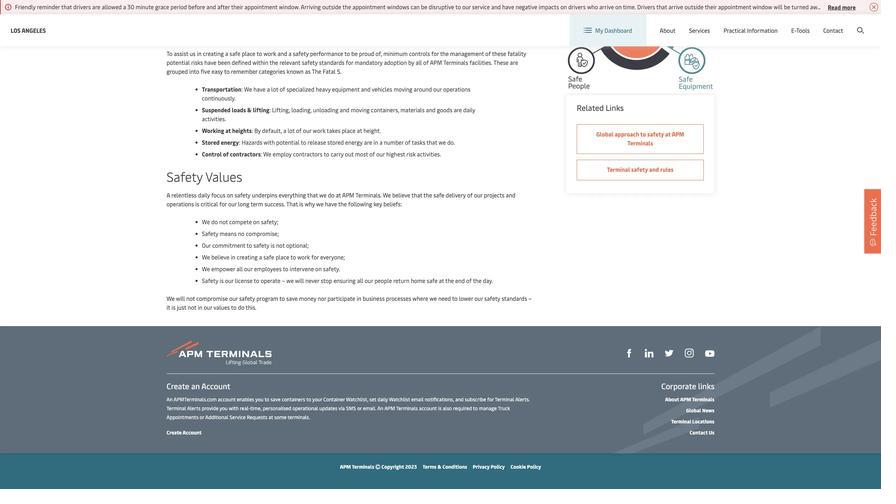 Task type: describe. For each thing, give the bounding box(es) containing it.
of left tasks
[[405, 138, 411, 146]]

why
[[305, 200, 315, 208]]

1 horizontal spatial creating
[[237, 253, 258, 261]]

we left empower
[[202, 265, 210, 273]]

facebook image
[[625, 349, 634, 358]]

0 vertical spatial account
[[847, 21, 868, 29]]

assist
[[174, 50, 188, 57]]

our left people
[[365, 277, 373, 285]]

working
[[202, 127, 224, 134]]

2023
[[405, 464, 417, 471]]

on left time.
[[615, 3, 622, 11]]

fill 44 link
[[665, 348, 674, 358]]

1 horizontal spatial be
[[421, 3, 427, 11]]

just
[[177, 304, 186, 311]]

instagram link
[[685, 348, 694, 358]]

grouped
[[167, 67, 188, 75]]

1 drivers from the left
[[73, 3, 91, 11]]

our down compromise
[[204, 304, 212, 311]]

windows
[[387, 3, 409, 11]]

a down our commitment to safety is not optional;
[[259, 253, 262, 261]]

cookie policy
[[511, 464, 541, 471]]

1 contractors from the left
[[230, 150, 261, 158]]

daily inside an apmterminals.com account enables you to save containers to your container watchlist, set daily watchlist email notifications, and subscribe for terminal alerts. terminal alerts provide you with real-time, personalised operational updates via sms or email. an apm terminals account is also required to manage truck appointments or additional service requests at some terminals.
[[377, 396, 388, 403]]

turned
[[792, 3, 809, 11]]

1 vertical spatial potential
[[276, 138, 300, 146]]

place inside to assist us in creating a safe place to work and a safety performance to be proud of, minimum controls for the management of these fatality potential risks have been defined within the relevant safety standards for mandatory adoption by all of apm terminals facilities. these are grouped into five easy to remember categories known as the fatal 5.
[[242, 50, 255, 57]]

we left "employ"
[[263, 150, 271, 158]]

to right disruptive
[[455, 3, 461, 11]]

terminals left ⓒ
[[352, 464, 374, 471]]

terminals.
[[356, 191, 382, 199]]

safety.
[[323, 265, 340, 273]]

lot inside : we have a lot of specialized heavy equipment and vehicles moving around our operations continuously.
[[271, 85, 278, 93]]

into
[[189, 67, 199, 75]]

to left release
[[301, 138, 306, 146]]

safety up as
[[302, 59, 318, 66]]

safe inside a relentless daily focus on safety underpins everything that we do at apm terminals. we believe that the safe delivery of our projects and operations is critical for our long term success. that is why we have the following key beliefs:
[[434, 191, 444, 199]]

2 horizontal spatial will
[[774, 3, 783, 11]]

friendly
[[15, 3, 36, 11]]

a up been
[[225, 50, 228, 57]]

terminals up global news link
[[692, 396, 715, 403]]

global for global menu
[[744, 21, 760, 29]]

angeles
[[22, 26, 46, 34]]

our right lower
[[475, 295, 483, 303]]

to right program
[[279, 295, 285, 303]]

license
[[235, 277, 253, 285]]

we left do.
[[439, 138, 446, 146]]

login / create account
[[810, 21, 868, 29]]

instagram image
[[685, 349, 694, 358]]

operations inside : we have a lot of specialized heavy equipment and vehicles moving around our operations continuously.
[[443, 85, 471, 93]]

of right end
[[466, 277, 472, 285]]

to up "within"
[[257, 50, 262, 57]]

switch
[[680, 21, 697, 29]]

our inside : we have a lot of specialized heavy equipment and vehicles moving around our operations continuously.
[[433, 85, 442, 93]]

create for create account
[[167, 430, 182, 436]]

1 horizontal spatial account
[[419, 405, 437, 412]]

links
[[698, 381, 715, 392]]

e-tools
[[791, 26, 810, 34]]

heights
[[232, 127, 252, 134]]

safety down compromise;
[[253, 242, 269, 249]]

privacy
[[473, 464, 490, 471]]

of inside a relentless daily focus on safety underpins everything that we do at apm terminals. we believe that the safe delivery of our projects and operations is critical for our long term success. that is why we have the following key beliefs:
[[467, 191, 473, 199]]

continuously.
[[202, 94, 236, 102]]

to right license
[[254, 277, 259, 285]]

of down controls
[[423, 59, 429, 66]]

at inside a relentless daily focus on safety underpins everything that we do at apm terminals. we believe that the safe delivery of our projects and operations is critical for our long term success. that is why we have the following key beliefs:
[[336, 191, 341, 199]]

to right need
[[452, 295, 458, 303]]

on up compromise;
[[253, 218, 260, 226]]

of down loading,
[[296, 127, 302, 134]]

have left negative
[[502, 3, 514, 11]]

we down our
[[202, 253, 210, 261]]

impacts
[[539, 3, 559, 11]]

our up values
[[229, 295, 238, 303]]

and left goods
[[426, 106, 436, 114]]

terminals inside an apmterminals.com account enables you to save containers to your container watchlist, set daily watchlist email notifications, and subscribe for terminal alerts. terminal alerts provide you with real-time, personalised operational updates via sms or email. an apm terminals account is also required to manage truck appointments or additional service requests at some terminals.
[[396, 405, 418, 412]]

for left everyone;
[[311, 253, 319, 261]]

of inside : we have a lot of specialized heavy equipment and vehicles moving around our operations continuously.
[[280, 85, 285, 93]]

we right everything
[[319, 191, 327, 199]]

tasks
[[412, 138, 425, 146]]

safety up relevant in the left top of the page
[[293, 50, 309, 57]]

to left the intervene
[[283, 265, 288, 273]]

moving inside : we have a lot of specialized heavy equipment and vehicles moving around our operations continuously.
[[394, 85, 412, 93]]

service
[[230, 414, 246, 421]]

0 horizontal spatial believe
[[211, 253, 229, 261]]

apm inside an apmterminals.com account enables you to save containers to your container watchlist, set daily watchlist email notifications, and subscribe for terminal alerts. terminal alerts provide you with real-time, personalised operational updates via sms or email. an apm terminals account is also required to manage truck appointments or additional service requests at some terminals.
[[384, 405, 395, 412]]

and inside an apmterminals.com account enables you to save containers to your container watchlist, set daily watchlist email notifications, and subscribe for terminal alerts. terminal alerts provide you with real-time, personalised operational updates via sms or email. an apm terminals account is also required to manage truck appointments or additional service requests at some terminals.
[[455, 396, 464, 403]]

for right controls
[[431, 50, 439, 57]]

working at heights : by default, a lot of our work takes place at height.
[[202, 127, 381, 134]]

this.
[[246, 304, 257, 311]]

: left by
[[252, 127, 253, 134]]

lifting
[[253, 106, 269, 114]]

our down empower
[[225, 277, 234, 285]]

employees
[[254, 265, 282, 273]]

apm terminals ⓒ copyright 2023
[[340, 464, 417, 471]]

to down subscribe
[[473, 405, 478, 412]]

underpins
[[252, 191, 277, 199]]

2 drivers from the left
[[568, 3, 586, 11]]

believe inside a relentless daily focus on safety underpins everything that we do at apm terminals. we believe that the safe delivery of our projects and operations is critical for our long term success. that is why we have the following key beliefs:
[[392, 191, 410, 199]]

privacy policy link
[[473, 464, 505, 471]]

to left your
[[306, 396, 311, 403]]

1 horizontal spatial place
[[276, 253, 289, 261]]

containers
[[282, 396, 305, 403]]

2 vertical spatial account
[[183, 430, 202, 436]]

on left safety. at the left bottom of the page
[[315, 265, 322, 273]]

not up means
[[219, 218, 228, 226]]

2 contractors from the left
[[293, 150, 323, 158]]

apm terminals approach to safety image
[[566, 0, 715, 93]]

an apmterminals.com account enables you to save containers to your container watchlist, set daily watchlist email notifications, and subscribe for terminal alerts. terminal alerts provide you with real-time, personalised operational updates via sms or email. an apm terminals account is also required to manage truck appointments or additional service requests at some terminals.
[[167, 396, 530, 421]]

terms & conditions
[[423, 464, 467, 471]]

term
[[251, 200, 263, 208]]

compromise
[[196, 295, 228, 303]]

1 horizontal spatial or
[[357, 405, 362, 412]]

performance
[[310, 50, 343, 57]]

at left heights
[[225, 127, 231, 134]]

drivers
[[637, 3, 655, 11]]

is up we believe in creating a safe place to work for everyone;
[[271, 242, 275, 249]]

stop
[[321, 277, 332, 285]]

feedback button
[[864, 189, 881, 254]]

additional
[[205, 414, 228, 421]]

1 vertical spatial activities.
[[417, 150, 441, 158]]

safety inside a relentless daily focus on safety underpins everything that we do at apm terminals. we believe that the safe delivery of our projects and operations is critical for our long term success. that is why we have the following key beliefs:
[[235, 191, 250, 199]]

about for about
[[660, 26, 676, 34]]

terminals inside to assist us in creating a safe place to work and a safety performance to be proud of, minimum controls for the management of these fatality potential risks have been defined within the relevant safety standards for mandatory adoption by all of apm terminals facilities. these are grouped into five easy to remember categories known as the fatal 5.
[[443, 59, 468, 66]]

delivery
[[446, 191, 466, 199]]

safe right home
[[427, 277, 438, 285]]

global for global news
[[686, 407, 701, 414]]

end
[[455, 277, 465, 285]]

program
[[256, 295, 278, 303]]

terminal safety and rules link
[[577, 160, 704, 181]]

are down height.
[[364, 138, 372, 146]]

day.
[[483, 277, 493, 285]]

linkedin__x28_alt_x29__3_ link
[[645, 348, 654, 358]]

a relentless daily focus on safety underpins everything that we do at apm terminals. we believe that the safe delivery of our projects and operations is critical for our long term success. that is why we have the following key beliefs:
[[167, 191, 516, 208]]

business
[[363, 295, 385, 303]]

in down height.
[[374, 138, 378, 146]]

our
[[202, 242, 211, 249]]

and down : we have a lot of specialized heavy equipment and vehicles moving around our operations continuously.
[[340, 106, 349, 114]]

and right service
[[491, 3, 501, 11]]

critical
[[201, 200, 218, 208]]

arriving
[[301, 3, 321, 11]]

on right impacts
[[560, 3, 567, 11]]

we inside a relentless daily focus on safety underpins everything that we do at apm terminals. we believe that the safe delivery of our projects and operations is critical for our long term success. that is why we have the following key beliefs:
[[383, 191, 391, 199]]

we inside the we will not compromise our safety program to save money nor participate in business processes where we need to lower our safety standards – it is just not in our values to do this.
[[167, 295, 175, 303]]

safety is our license to operate – we will never stop ensuring all our people return home safe at the end of the day.
[[202, 277, 493, 285]]

us
[[709, 430, 715, 436]]

most
[[355, 150, 368, 158]]

my
[[595, 26, 603, 34]]

minimum
[[383, 50, 408, 57]]

activities. inside the : lifting, loading, unloading and moving containers, materials and goods are daily activities.
[[202, 115, 226, 123]]

minute
[[136, 3, 154, 11]]

not right just
[[188, 304, 196, 311]]

easy
[[212, 67, 223, 75]]

we down critical
[[202, 218, 210, 226]]

suspended
[[202, 106, 231, 114]]

1 vertical spatial work
[[313, 127, 326, 134]]

default,
[[262, 127, 282, 134]]

0 horizontal spatial do
[[211, 218, 218, 226]]

e-tools button
[[791, 14, 810, 46]]

to left proud
[[345, 50, 350, 57]]

suspended loads & lifting
[[202, 106, 269, 114]]

practical
[[724, 26, 746, 34]]

have inside to assist us in creating a safe place to work and a safety performance to be proud of, minimum controls for the management of these fatality potential risks have been defined within the relevant safety standards for mandatory adoption by all of apm terminals facilities. these are grouped into five easy to remember categories known as the fatal 5.
[[204, 59, 216, 66]]

: lifting, loading, unloading and moving containers, materials and goods are daily activities.
[[202, 106, 475, 123]]

safety up the this.
[[239, 295, 255, 303]]

sms
[[346, 405, 356, 412]]

twitter image
[[665, 349, 674, 358]]

our left projects
[[474, 191, 483, 199]]

with inside an apmterminals.com account enables you to save containers to your container watchlist, set daily watchlist email notifications, and subscribe for terminal alerts. terminal alerts provide you with real-time, personalised operational updates via sms or email. an apm terminals account is also required to manage truck appointments or additional service requests at some terminals.
[[229, 405, 239, 412]]

of right most
[[369, 150, 375, 158]]

at up need
[[439, 277, 444, 285]]

create for create an account
[[167, 381, 189, 392]]

in down compromise
[[198, 304, 202, 311]]

0 horizontal spatial all
[[237, 265, 243, 273]]

1 energy from the left
[[221, 138, 239, 146]]

hazards
[[242, 138, 262, 146]]

real-
[[240, 405, 250, 412]]

apm inside the global approach to safety at apm terminals
[[672, 130, 684, 138]]

intervene
[[290, 265, 314, 273]]

where
[[413, 295, 428, 303]]

los
[[11, 26, 21, 34]]

a up relevant in the left top of the page
[[289, 50, 291, 57]]

for left mandatory
[[346, 59, 353, 66]]

at inside the global approach to safety at apm terminals
[[665, 130, 671, 138]]

not up just
[[186, 295, 195, 303]]

0 horizontal spatial or
[[200, 414, 204, 421]]

safe up employees at the bottom left
[[263, 253, 274, 261]]

time.
[[623, 3, 636, 11]]

global approach to safety at apm terminals
[[596, 130, 684, 147]]

in down commitment
[[231, 253, 235, 261]]

to down been
[[224, 67, 230, 75]]

to right values
[[231, 304, 237, 311]]

login / create account link
[[797, 14, 868, 35]]

our left long
[[228, 200, 237, 208]]

not up we believe in creating a safe place to work for everyone;
[[276, 242, 285, 249]]

our left service
[[462, 3, 471, 11]]

your
[[312, 396, 322, 403]]

– inside the we will not compromise our safety program to save money nor participate in business processes where we need to lower our safety standards – it is just not in our values to do this.
[[528, 295, 532, 303]]

safety inside the global approach to safety at apm terminals
[[647, 130, 664, 138]]

to down safety means no compromise; on the top left of the page
[[247, 242, 252, 249]]

at left height.
[[357, 127, 362, 134]]

save inside an apmterminals.com account enables you to save containers to your container watchlist, set daily watchlist email notifications, and subscribe for terminal alerts. terminal alerts provide you with real-time, personalised operational updates via sms or email. an apm terminals account is also required to manage truck appointments or additional service requests at some terminals.
[[271, 396, 281, 403]]

contact for contact us
[[690, 430, 708, 436]]

do inside the we will not compromise our safety program to save money nor participate in business processes where we need to lower our safety standards – it is just not in our values to do this.
[[238, 304, 244, 311]]

is left critical
[[195, 200, 199, 208]]

appointments
[[167, 414, 198, 421]]

more
[[842, 3, 856, 11]]

our up license
[[244, 265, 253, 273]]

manage
[[479, 405, 497, 412]]

also
[[443, 405, 452, 412]]

policy for cookie policy
[[527, 464, 541, 471]]

contact us
[[690, 430, 715, 436]]

and left rules
[[649, 166, 659, 173]]

of right the control
[[223, 150, 229, 158]]

2 horizontal spatial be
[[784, 3, 790, 11]]

: down heights
[[239, 138, 240, 146]]

terminal safety and rules
[[607, 166, 674, 173]]

safety inside terminal safety and rules link
[[631, 166, 648, 173]]

1 vertical spatial lot
[[288, 127, 295, 134]]

email
[[411, 396, 424, 403]]

safety;
[[261, 218, 278, 226]]

1 horizontal spatial will
[[295, 277, 304, 285]]

to left carry
[[324, 150, 329, 158]]

: down hazards
[[261, 150, 262, 158]]

future
[[852, 3, 868, 11]]

1 vertical spatial place
[[342, 127, 356, 134]]

on inside a relentless daily focus on safety underpins everything that we do at apm terminals. we believe that the safe delivery of our projects and operations is critical for our long term success. that is why we have the following key beliefs:
[[227, 191, 233, 199]]

a left 30
[[123, 3, 126, 11]]

the
[[312, 67, 321, 75]]

1 horizontal spatial with
[[264, 138, 275, 146]]

is inside the we will not compromise our safety program to save money nor participate in business processes where we need to lower our safety standards – it is just not in our values to do this.
[[172, 304, 176, 311]]

terminal locations link
[[671, 418, 715, 425]]

we inside : we have a lot of specialized heavy equipment and vehicles moving around our operations continuously.
[[244, 85, 252, 93]]



Task type: vqa. For each thing, say whether or not it's contained in the screenshot.
/
yes



Task type: locate. For each thing, give the bounding box(es) containing it.
you
[[255, 396, 263, 403], [220, 405, 228, 412]]

contractors down release
[[293, 150, 323, 158]]

0 vertical spatial will
[[774, 3, 783, 11]]

drivers left the who
[[568, 3, 586, 11]]

feedback
[[867, 198, 879, 236]]

1 horizontal spatial arrive
[[669, 3, 683, 11]]

do inside a relentless daily focus on safety underpins everything that we do at apm terminals. we believe that the safe delivery of our projects and operations is critical for our long term success. that is why we have the following key beliefs:
[[328, 191, 334, 199]]

2 horizontal spatial all
[[416, 59, 422, 66]]

0 vertical spatial safety
[[167, 168, 203, 185]]

locations
[[692, 418, 715, 425]]

1 vertical spatial operations
[[167, 200, 194, 208]]

0 horizontal spatial standards
[[319, 59, 344, 66]]

contact for contact
[[823, 26, 843, 34]]

work up release
[[313, 127, 326, 134]]

1 horizontal spatial global
[[686, 407, 701, 414]]

lot right the default,
[[288, 127, 295, 134]]

0 horizontal spatial save
[[271, 396, 281, 403]]

who
[[587, 3, 598, 11]]

corporate links
[[661, 381, 715, 392]]

at
[[225, 127, 231, 134], [357, 127, 362, 134], [665, 130, 671, 138], [336, 191, 341, 199], [439, 277, 444, 285], [269, 414, 273, 421]]

0 horizontal spatial you
[[220, 405, 228, 412]]

moving inside the : lifting, loading, unloading and moving containers, materials and goods are daily activities.
[[351, 106, 370, 114]]

potential inside to assist us in creating a safe place to work and a safety performance to be proud of, minimum controls for the management of these fatality potential risks have been defined within the relevant safety standards for mandatory adoption by all of apm terminals facilities. these are grouped into five easy to remember categories known as the fatal 5.
[[167, 59, 190, 66]]

1 vertical spatial account
[[201, 381, 230, 392]]

to inside the global approach to safety at apm terminals
[[640, 130, 646, 138]]

0 horizontal spatial an
[[167, 396, 173, 403]]

daily inside the : lifting, loading, unloading and moving containers, materials and goods are daily activities.
[[463, 106, 475, 114]]

key
[[374, 200, 382, 208]]

1 vertical spatial or
[[200, 414, 204, 421]]

account left "enables"
[[218, 396, 236, 403]]

0 horizontal spatial be
[[351, 50, 358, 57]]

1 outside from the left
[[322, 3, 341, 11]]

beliefs:
[[384, 200, 402, 208]]

of right delivery
[[467, 191, 473, 199]]

global menu button
[[728, 14, 783, 35]]

1 horizontal spatial lot
[[288, 127, 295, 134]]

safety for safety is our license to operate – we will never stop ensuring all our people return home safe at the end of the day.
[[202, 277, 218, 285]]

for down focus
[[219, 200, 227, 208]]

0 vertical spatial global
[[744, 21, 760, 29]]

for inside a relentless daily focus on safety underpins everything that we do at apm terminals. we believe that the safe delivery of our projects and operations is critical for our long term success. that is why we have the following key beliefs:
[[219, 200, 227, 208]]

can
[[411, 3, 420, 11]]

create right the /
[[829, 21, 845, 29]]

arrive right the who
[[599, 3, 614, 11]]

1 horizontal spatial their
[[705, 3, 717, 11]]

1 vertical spatial save
[[271, 396, 281, 403]]

fatality
[[508, 50, 526, 57]]

2 horizontal spatial global
[[744, 21, 760, 29]]

participate
[[328, 295, 355, 303]]

moving
[[394, 85, 412, 93], [351, 106, 370, 114]]

some
[[274, 414, 287, 421]]

creating inside to assist us in creating a safe place to work and a safety performance to be proud of, minimum controls for the management of these fatality potential risks have been defined within the relevant safety standards for mandatory adoption by all of apm terminals facilities. these are grouped into five easy to remember categories known as the fatal 5.
[[203, 50, 224, 57]]

transportation
[[202, 85, 241, 93]]

0 vertical spatial operations
[[443, 85, 471, 93]]

2 vertical spatial all
[[357, 277, 363, 285]]

in left business
[[357, 295, 361, 303]]

we
[[439, 138, 446, 146], [319, 191, 327, 199], [316, 200, 324, 208], [286, 277, 294, 285], [430, 295, 437, 303]]

required
[[453, 405, 472, 412]]

0 horizontal spatial place
[[242, 50, 255, 57]]

control of contractors : we employ contractors to carry out most of our highest risk activities.
[[202, 150, 441, 158]]

0 vertical spatial save
[[286, 295, 298, 303]]

to up personalised
[[265, 396, 269, 403]]

return
[[393, 277, 409, 285]]

account down future
[[847, 21, 868, 29]]

apmt footer logo image
[[167, 341, 271, 366]]

0 vertical spatial account
[[218, 396, 236, 403]]

1 vertical spatial contact
[[690, 430, 708, 436]]

optional;
[[286, 242, 309, 249]]

for inside an apmterminals.com account enables you to save containers to your container watchlist, set daily watchlist email notifications, and subscribe for terminal alerts. terminal alerts provide you with real-time, personalised operational updates via sms or email. an apm terminals account is also required to manage truck appointments or additional service requests at some terminals.
[[487, 396, 494, 403]]

creating
[[203, 50, 224, 57], [237, 253, 258, 261]]

materials
[[401, 106, 425, 114]]

to assist us in creating a safe place to work and a safety performance to be proud of, minimum controls for the management of these fatality potential risks have been defined within the relevant safety standards for mandatory adoption by all of apm terminals facilities. these are grouped into five easy to remember categories known as the fatal 5.
[[167, 50, 526, 75]]

2 horizontal spatial work
[[313, 127, 326, 134]]

and
[[206, 3, 216, 11], [491, 3, 501, 11], [278, 50, 287, 57], [361, 85, 371, 93], [340, 106, 349, 114], [426, 106, 436, 114], [649, 166, 659, 173], [506, 191, 516, 199], [455, 396, 464, 403]]

operations up goods
[[443, 85, 471, 93]]

1 appointment from the left
[[244, 3, 278, 11]]

work
[[263, 50, 276, 57], [313, 127, 326, 134], [297, 253, 310, 261]]

a right the default,
[[283, 127, 286, 134]]

alerts
[[187, 405, 201, 412]]

ⓒ
[[375, 464, 380, 471]]

0 vertical spatial about
[[660, 26, 676, 34]]

our up release
[[303, 127, 311, 134]]

0 vertical spatial creating
[[203, 50, 224, 57]]

privacy policy
[[473, 464, 505, 471]]

we inside the we will not compromise our safety program to save money nor participate in business processes where we need to lower our safety standards – it is just not in our values to do this.
[[430, 295, 437, 303]]

1 vertical spatial all
[[237, 265, 243, 273]]

grace
[[155, 3, 169, 11]]

1 horizontal spatial save
[[286, 295, 298, 303]]

their
[[231, 3, 243, 11], [705, 3, 717, 11]]

and left vehicles
[[361, 85, 371, 93]]

is right it
[[172, 304, 176, 311]]

and inside to assist us in creating a safe place to work and a safety performance to be proud of, minimum controls for the management of these fatality potential risks have been defined within the relevant safety standards for mandatory adoption by all of apm terminals facilities. these are grouped into five easy to remember categories known as the fatal 5.
[[278, 50, 287, 57]]

we empower all our employees to intervene on safety.
[[202, 265, 340, 273]]

will up just
[[176, 295, 185, 303]]

we down the intervene
[[286, 277, 294, 285]]

is down empower
[[220, 277, 224, 285]]

0 horizontal spatial with
[[229, 405, 239, 412]]

0 vertical spatial believe
[[392, 191, 410, 199]]

place right the takes
[[342, 127, 356, 134]]

of left the these
[[485, 50, 491, 57]]

0 vertical spatial &
[[247, 106, 252, 114]]

risk
[[407, 150, 416, 158]]

an
[[167, 396, 173, 403], [377, 405, 383, 412]]

we left need
[[430, 295, 437, 303]]

2 vertical spatial create
[[167, 430, 182, 436]]

be inside to assist us in creating a safe place to work and a safety performance to be proud of, minimum controls for the management of these fatality potential risks have been defined within the relevant safety standards for mandatory adoption by all of apm terminals facilities. these are grouped into five easy to remember categories known as the fatal 5.
[[351, 50, 358, 57]]

or
[[357, 405, 362, 412], [200, 414, 204, 421]]

all right by at left
[[416, 59, 422, 66]]

appointment up practical
[[718, 3, 751, 11]]

location
[[699, 21, 721, 29]]

are inside the : lifting, loading, unloading and moving containers, materials and goods are daily activities.
[[454, 106, 462, 114]]

is left why
[[299, 200, 303, 208]]

create down appointments
[[167, 430, 182, 436]]

0 vertical spatial –
[[282, 277, 285, 285]]

our left highest
[[376, 150, 385, 158]]

safety for safety values
[[167, 168, 203, 185]]

daily inside a relentless daily focus on safety underpins everything that we do at apm terminals. we believe that the safe delivery of our projects and operations is critical for our long term success. that is why we have the following key beliefs:
[[198, 191, 210, 199]]

2 arrive from the left
[[669, 3, 683, 11]]

global approach to safety at apm terminals link
[[577, 125, 704, 154]]

1 horizontal spatial drivers
[[568, 3, 586, 11]]

0 vertical spatial contact
[[823, 26, 843, 34]]

0 horizontal spatial global
[[596, 130, 613, 138]]

proud
[[359, 50, 374, 57]]

safety down day.
[[484, 295, 500, 303]]

save up personalised
[[271, 396, 281, 403]]

1 horizontal spatial potential
[[276, 138, 300, 146]]

safety up relentless
[[167, 168, 203, 185]]

by
[[254, 127, 261, 134]]

at up rules
[[665, 130, 671, 138]]

–
[[282, 277, 285, 285], [528, 295, 532, 303]]

outside right arriving
[[322, 3, 341, 11]]

1 horizontal spatial believe
[[392, 191, 410, 199]]

0 vertical spatial daily
[[463, 106, 475, 114]]

arrive
[[599, 3, 614, 11], [669, 3, 683, 11]]

to down optional;
[[291, 253, 296, 261]]

focus
[[211, 191, 225, 199]]

terminal locations
[[671, 418, 715, 425]]

an
[[191, 381, 200, 392]]

values
[[214, 304, 230, 311]]

1 vertical spatial global
[[596, 130, 613, 138]]

a inside : we have a lot of specialized heavy equipment and vehicles moving around our operations continuously.
[[267, 85, 270, 93]]

0 horizontal spatial moving
[[351, 106, 370, 114]]

& right terms
[[438, 464, 441, 471]]

all inside to assist us in creating a safe place to work and a safety performance to be proud of, minimum controls for the management of these fatality potential risks have been defined within the relevant safety standards for mandatory adoption by all of apm terminals facilities. these are grouped into five easy to remember categories known as the fatal 5.
[[416, 59, 422, 66]]

about button
[[660, 14, 676, 46]]

truck
[[498, 405, 510, 412]]

our
[[462, 3, 471, 11], [433, 85, 442, 93], [303, 127, 311, 134], [376, 150, 385, 158], [474, 191, 483, 199], [228, 200, 237, 208], [244, 265, 253, 273], [225, 277, 234, 285], [365, 277, 373, 285], [229, 295, 238, 303], [475, 295, 483, 303], [204, 304, 212, 311]]

relentless
[[171, 191, 197, 199]]

0 vertical spatial all
[[416, 59, 422, 66]]

long
[[238, 200, 249, 208]]

about
[[660, 26, 676, 34], [665, 396, 679, 403]]

1 horizontal spatial contact
[[823, 26, 843, 34]]

account right an
[[201, 381, 230, 392]]

youtube image
[[705, 351, 715, 357]]

information
[[747, 26, 778, 34]]

save
[[286, 295, 298, 303], [271, 396, 281, 403]]

place up we empower all our employees to intervene on safety.
[[276, 253, 289, 261]]

2 vertical spatial do
[[238, 304, 244, 311]]

0 vertical spatial standards
[[319, 59, 344, 66]]

global inside "global menu" button
[[744, 21, 760, 29]]

1 horizontal spatial policy
[[527, 464, 541, 471]]

safety right approach at the top of page
[[647, 130, 664, 138]]

2 horizontal spatial do
[[328, 191, 334, 199]]

standards inside the we will not compromise our safety program to save money nor participate in business processes where we need to lower our safety standards – it is just not in our values to do this.
[[502, 295, 527, 303]]

save left 'money'
[[286, 295, 298, 303]]

1 policy from the left
[[491, 464, 505, 471]]

email.
[[363, 405, 376, 412]]

you up additional
[[220, 405, 228, 412]]

global inside the global approach to safety at apm terminals
[[596, 130, 613, 138]]

enables
[[237, 396, 254, 403]]

we right why
[[316, 200, 324, 208]]

before
[[188, 3, 205, 11]]

by
[[408, 59, 414, 66]]

allowed
[[102, 3, 122, 11]]

alerts.
[[515, 396, 530, 403]]

safety down empower
[[202, 277, 218, 285]]

global for global approach to safety at apm terminals
[[596, 130, 613, 138]]

: inside the : lifting, loading, unloading and moving containers, materials and goods are daily activities.
[[269, 106, 271, 114]]

2 vertical spatial global
[[686, 407, 701, 414]]

processes
[[386, 295, 411, 303]]

five
[[201, 67, 210, 75]]

close alert image
[[870, 3, 878, 11]]

2 horizontal spatial appointment
[[718, 3, 751, 11]]

service
[[472, 3, 490, 11]]

2 vertical spatial will
[[176, 295, 185, 303]]

reminder
[[37, 3, 60, 11]]

0 vertical spatial or
[[357, 405, 362, 412]]

:
[[241, 85, 243, 93], [269, 106, 271, 114], [252, 127, 253, 134], [239, 138, 240, 146], [261, 150, 262, 158]]

at inside an apmterminals.com account enables you to save containers to your container watchlist, set daily watchlist email notifications, and subscribe for terminal alerts. terminal alerts provide you with real-time, personalised operational updates via sms or email. an apm terminals account is also required to manage truck appointments or additional service requests at some terminals.
[[269, 414, 273, 421]]

moving up height.
[[351, 106, 370, 114]]

1 vertical spatial –
[[528, 295, 532, 303]]

contact button
[[823, 14, 843, 46]]

policy for privacy policy
[[491, 464, 505, 471]]

we down remember
[[244, 85, 252, 93]]

1 horizontal spatial do
[[238, 304, 244, 311]]

2 outside from the left
[[685, 3, 704, 11]]

0 horizontal spatial &
[[247, 106, 252, 114]]

0 vertical spatial moving
[[394, 85, 412, 93]]

operations down relentless
[[167, 200, 194, 208]]

1 horizontal spatial you
[[255, 396, 263, 403]]

to right approach at the top of page
[[640, 130, 646, 138]]

2 vertical spatial place
[[276, 253, 289, 261]]

1 vertical spatial will
[[295, 277, 304, 285]]

0 vertical spatial you
[[255, 396, 263, 403]]

2 energy from the left
[[345, 138, 363, 146]]

us
[[190, 50, 196, 57]]

have
[[502, 3, 514, 11], [204, 59, 216, 66], [253, 85, 266, 93], [325, 200, 337, 208]]

terms
[[423, 464, 436, 471]]

have inside a relentless daily focus on safety underpins everything that we do at apm terminals. we believe that the safe delivery of our projects and operations is critical for our long term success. that is why we have the following key beliefs:
[[325, 200, 337, 208]]

linkedin image
[[645, 349, 654, 358]]

are inside to assist us in creating a safe place to work and a safety performance to be proud of, minimum controls for the management of these fatality potential risks have been defined within the relevant safety standards for mandatory adoption by all of apm terminals facilities. these are grouped into five easy to remember categories known as the fatal 5.
[[510, 59, 518, 66]]

3 appointment from the left
[[718, 3, 751, 11]]

& right loads
[[247, 106, 252, 114]]

0 horizontal spatial contact
[[690, 430, 708, 436]]

terminals inside the global approach to safety at apm terminals
[[628, 139, 653, 147]]

a left number
[[380, 138, 382, 146]]

an right email.
[[377, 405, 383, 412]]

will right window
[[774, 3, 783, 11]]

are down fatality
[[510, 59, 518, 66]]

related
[[577, 102, 604, 113]]

2 appointment from the left
[[353, 3, 386, 11]]

place up defined
[[242, 50, 255, 57]]

operations inside a relentless daily focus on safety underpins everything that we do at apm terminals. we believe that the safe delivery of our projects and operations is critical for our long term success. that is why we have the following key beliefs:
[[167, 200, 194, 208]]

their right after
[[231, 3, 243, 11]]

1 vertical spatial create
[[167, 381, 189, 392]]

0 horizontal spatial potential
[[167, 59, 190, 66]]

we will not compromise our safety program to save money nor participate in business processes where we need to lower our safety standards – it is just not in our values to do this.
[[167, 295, 532, 311]]

safe up defined
[[230, 50, 240, 57]]

appointment left the 'window.'
[[244, 3, 278, 11]]

is inside an apmterminals.com account enables you to save containers to your container watchlist, set daily watchlist email notifications, and subscribe for terminal alerts. terminal alerts provide you with real-time, personalised operational updates via sms or email. an apm terminals account is also required to manage truck appointments or additional service requests at some terminals.
[[438, 405, 442, 412]]

in inside to assist us in creating a safe place to work and a safety performance to be proud of, minimum controls for the management of these fatality potential risks have been defined within the relevant safety standards for mandatory adoption by all of apm terminals facilities. these are grouped into five easy to remember categories known as the fatal 5.
[[197, 50, 202, 57]]

1 horizontal spatial all
[[357, 277, 363, 285]]

and inside a relentless daily focus on safety underpins everything that we do at apm terminals. we believe that the safe delivery of our projects and operations is critical for our long term success. that is why we have the following key beliefs:
[[506, 191, 516, 199]]

home
[[411, 277, 425, 285]]

at left some
[[269, 414, 273, 421]]

and left after
[[206, 3, 216, 11]]

0 horizontal spatial daily
[[198, 191, 210, 199]]

0 vertical spatial place
[[242, 50, 255, 57]]

2 vertical spatial safety
[[202, 277, 218, 285]]

0 horizontal spatial arrive
[[599, 3, 614, 11]]

about for about apm terminals
[[665, 396, 679, 403]]

apmterminals.com
[[174, 396, 217, 403]]

standards inside to assist us in creating a safe place to work and a safety performance to be proud of, minimum controls for the management of these fatality potential risks have been defined within the relevant safety standards for mandatory adoption by all of apm terminals facilities. these are grouped into five easy to remember categories known as the fatal 5.
[[319, 59, 344, 66]]

: inside : we have a lot of specialized heavy equipment and vehicles moving around our operations continuously.
[[241, 85, 243, 93]]

: we have a lot of specialized heavy equipment and vehicles moving around our operations continuously.
[[202, 85, 471, 102]]

1 vertical spatial account
[[419, 405, 437, 412]]

2 horizontal spatial daily
[[463, 106, 475, 114]]

0 horizontal spatial activities.
[[202, 115, 226, 123]]

are left "allowed"
[[92, 3, 100, 11]]

2 vertical spatial work
[[297, 253, 310, 261]]

about apm terminals
[[665, 396, 715, 403]]

creating down our commitment to safety is not optional;
[[237, 253, 258, 261]]

0 vertical spatial create
[[829, 21, 845, 29]]

safety for safety means no compromise;
[[202, 230, 218, 238]]

0 horizontal spatial creating
[[203, 50, 224, 57]]

activities. down tasks
[[417, 150, 441, 158]]

1 horizontal spatial –
[[528, 295, 532, 303]]

create an account
[[167, 381, 230, 392]]

apm inside to assist us in creating a safe place to work and a safety performance to be proud of, minimum controls for the management of these fatality potential risks have been defined within the relevant safety standards for mandatory adoption by all of apm terminals facilities. these are grouped into five easy to remember categories known as the fatal 5.
[[430, 59, 442, 66]]

drivers left "allowed"
[[73, 3, 91, 11]]

have inside : we have a lot of specialized heavy equipment and vehicles moving around our operations continuously.
[[253, 85, 266, 93]]

1 their from the left
[[231, 3, 243, 11]]

1 vertical spatial an
[[377, 405, 383, 412]]

operations
[[443, 85, 471, 93], [167, 200, 194, 208]]

money
[[299, 295, 316, 303]]

corporate
[[661, 381, 696, 392]]

0 horizontal spatial contractors
[[230, 150, 261, 158]]

about left the switch at the right of page
[[660, 26, 676, 34]]

safe inside to assist us in creating a safe place to work and a safety performance to be proud of, minimum controls for the management of these fatality potential risks have been defined within the relevant safety standards for mandatory adoption by all of apm terminals facilities. these are grouped into five easy to remember categories known as the fatal 5.
[[230, 50, 240, 57]]

safety left rules
[[631, 166, 648, 173]]

1 arrive from the left
[[599, 3, 614, 11]]

1 horizontal spatial outside
[[685, 3, 704, 11]]

0 horizontal spatial their
[[231, 3, 243, 11]]

work inside to assist us in creating a safe place to work and a safety performance to be proud of, minimum controls for the management of these fatality potential risks have been defined within the relevant safety standards for mandatory adoption by all of apm terminals facilities. these are grouped into five easy to remember categories known as the fatal 5.
[[263, 50, 276, 57]]

save inside the we will not compromise our safety program to save money nor participate in business processes where we need to lower our safety standards – it is just not in our values to do this.
[[286, 295, 298, 303]]

apm inside a relentless daily focus on safety underpins everything that we do at apm terminals. we believe that the safe delivery of our projects and operations is critical for our long term success. that is why we have the following key beliefs:
[[342, 191, 354, 199]]

0 vertical spatial do
[[328, 191, 334, 199]]

1 vertical spatial &
[[438, 464, 441, 471]]

terminals down approach at the top of page
[[628, 139, 653, 147]]

set
[[369, 396, 376, 403]]

0 vertical spatial an
[[167, 396, 173, 403]]

cookie
[[511, 464, 526, 471]]

0 vertical spatial work
[[263, 50, 276, 57]]

2 policy from the left
[[527, 464, 541, 471]]

and inside : we have a lot of specialized heavy equipment and vehicles moving around our operations continuously.
[[361, 85, 371, 93]]

1 horizontal spatial &
[[438, 464, 441, 471]]

0 horizontal spatial outside
[[322, 3, 341, 11]]

account
[[847, 21, 868, 29], [201, 381, 230, 392], [183, 430, 202, 436]]

1 horizontal spatial work
[[297, 253, 310, 261]]

2 their from the left
[[705, 3, 717, 11]]

and up relevant in the left top of the page
[[278, 50, 287, 57]]

1 horizontal spatial standards
[[502, 295, 527, 303]]

and up "required"
[[455, 396, 464, 403]]

we up it
[[167, 295, 175, 303]]

terminals down management
[[443, 59, 468, 66]]

1 horizontal spatial appointment
[[353, 3, 386, 11]]

will inside the we will not compromise our safety program to save money nor participate in business processes where we need to lower our safety standards – it is just not in our values to do this.
[[176, 295, 185, 303]]



